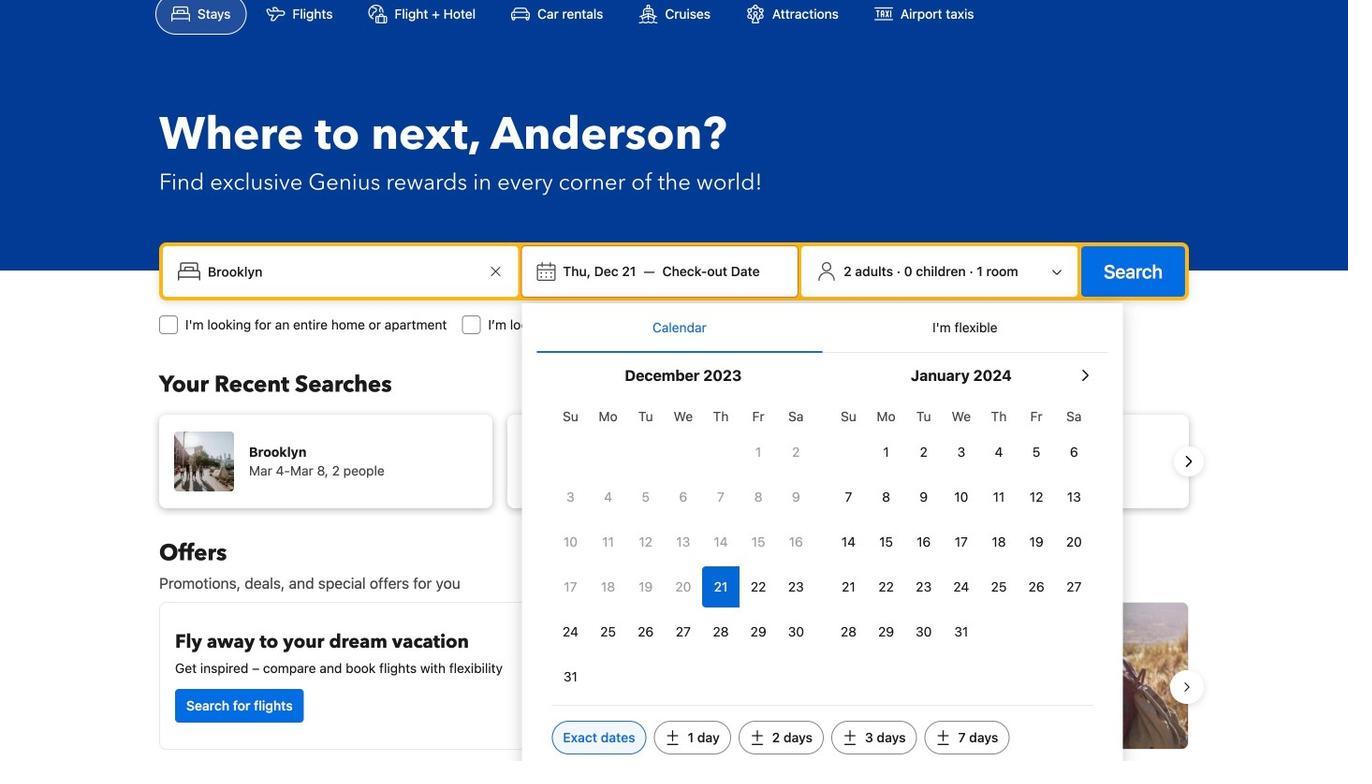 Task type: vqa. For each thing, say whether or not it's contained in the screenshot.
top "airport"
no



Task type: describe. For each thing, give the bounding box(es) containing it.
Where are you going? field
[[200, 255, 485, 288]]

27 January 2024 checkbox
[[1056, 567, 1093, 608]]

29 December 2023 checkbox
[[740, 612, 778, 653]]

24 January 2024 checkbox
[[943, 567, 981, 608]]

23 December 2023 checkbox
[[778, 567, 815, 608]]

4 January 2024 checkbox
[[981, 432, 1018, 473]]

28 December 2023 checkbox
[[702, 612, 740, 653]]

21 December 2023 checkbox
[[702, 567, 740, 608]]

4 December 2023 checkbox
[[590, 477, 627, 518]]

26 December 2023 checkbox
[[627, 612, 665, 653]]

10 January 2024 checkbox
[[943, 477, 981, 518]]

17 January 2024 checkbox
[[943, 522, 981, 563]]

2 region from the top
[[144, 595, 1205, 762]]

18 December 2023 checkbox
[[590, 567, 627, 608]]

16 December 2023 checkbox
[[778, 522, 815, 563]]

10 December 2023 checkbox
[[552, 522, 590, 563]]

31 December 2023 checkbox
[[552, 657, 590, 698]]

1 grid from the left
[[552, 398, 815, 698]]

26 January 2024 checkbox
[[1018, 567, 1056, 608]]

1 December 2023 checkbox
[[740, 432, 778, 473]]

5 December 2023 checkbox
[[627, 477, 665, 518]]

6 January 2024 checkbox
[[1056, 432, 1093, 473]]

9 January 2024 checkbox
[[905, 477, 943, 518]]

24 December 2023 checkbox
[[552, 612, 590, 653]]

2 January 2024 checkbox
[[905, 432, 943, 473]]

3 January 2024 checkbox
[[943, 432, 981, 473]]

1 region from the top
[[144, 407, 1205, 516]]

27 December 2023 checkbox
[[665, 612, 702, 653]]

19 January 2024 checkbox
[[1018, 522, 1056, 563]]

8 December 2023 checkbox
[[740, 477, 778, 518]]

14 December 2023 checkbox
[[702, 522, 740, 563]]

20 January 2024 checkbox
[[1056, 522, 1093, 563]]

1 January 2024 checkbox
[[868, 432, 905, 473]]

3 December 2023 checkbox
[[552, 477, 590, 518]]



Task type: locate. For each thing, give the bounding box(es) containing it.
22 December 2023 checkbox
[[740, 567, 778, 608]]

cell
[[702, 563, 740, 608]]

group of friends hiking in the mountains on a sunny day image
[[683, 603, 1189, 749]]

15 December 2023 checkbox
[[740, 522, 778, 563]]

2 grid from the left
[[830, 398, 1093, 653]]

21 January 2024 checkbox
[[830, 567, 868, 608]]

7 January 2024 checkbox
[[830, 477, 868, 518]]

12 January 2024 checkbox
[[1018, 477, 1056, 518]]

6 December 2023 checkbox
[[665, 477, 702, 518]]

2 December 2023 checkbox
[[778, 432, 815, 473]]

14 January 2024 checkbox
[[830, 522, 868, 563]]

19 December 2023 checkbox
[[627, 567, 665, 608]]

12 December 2023 checkbox
[[627, 522, 665, 563]]

20 December 2023 checkbox
[[665, 567, 702, 608]]

29 January 2024 checkbox
[[868, 612, 905, 653]]

22 January 2024 checkbox
[[868, 567, 905, 608]]

1 horizontal spatial grid
[[830, 398, 1093, 653]]

23 January 2024 checkbox
[[905, 567, 943, 608]]

0 vertical spatial region
[[144, 407, 1205, 516]]

15 January 2024 checkbox
[[868, 522, 905, 563]]

13 January 2024 checkbox
[[1056, 477, 1093, 518]]

7 December 2023 checkbox
[[702, 477, 740, 518]]

1 vertical spatial region
[[144, 595, 1205, 762]]

30 December 2023 checkbox
[[778, 612, 815, 653]]

grid
[[552, 398, 815, 698], [830, 398, 1093, 653]]

16 January 2024 checkbox
[[905, 522, 943, 563]]

17 December 2023 checkbox
[[552, 567, 590, 608]]

18 January 2024 checkbox
[[981, 522, 1018, 563]]

5 January 2024 checkbox
[[1018, 432, 1056, 473]]

11 December 2023 checkbox
[[590, 522, 627, 563]]

25 January 2024 checkbox
[[981, 567, 1018, 608]]

0 horizontal spatial grid
[[552, 398, 815, 698]]

31 January 2024 checkbox
[[943, 612, 981, 653]]

13 December 2023 checkbox
[[665, 522, 702, 563]]

fly away to your dream vacation image
[[535, 618, 651, 734]]

8 January 2024 checkbox
[[868, 477, 905, 518]]

tab list
[[537, 303, 1108, 354]]

25 December 2023 checkbox
[[590, 612, 627, 653]]

28 January 2024 checkbox
[[830, 612, 868, 653]]

11 January 2024 checkbox
[[981, 477, 1018, 518]]

30 January 2024 checkbox
[[905, 612, 943, 653]]

9 December 2023 checkbox
[[778, 477, 815, 518]]

next image
[[1178, 451, 1201, 473]]

region
[[144, 407, 1205, 516], [144, 595, 1205, 762]]



